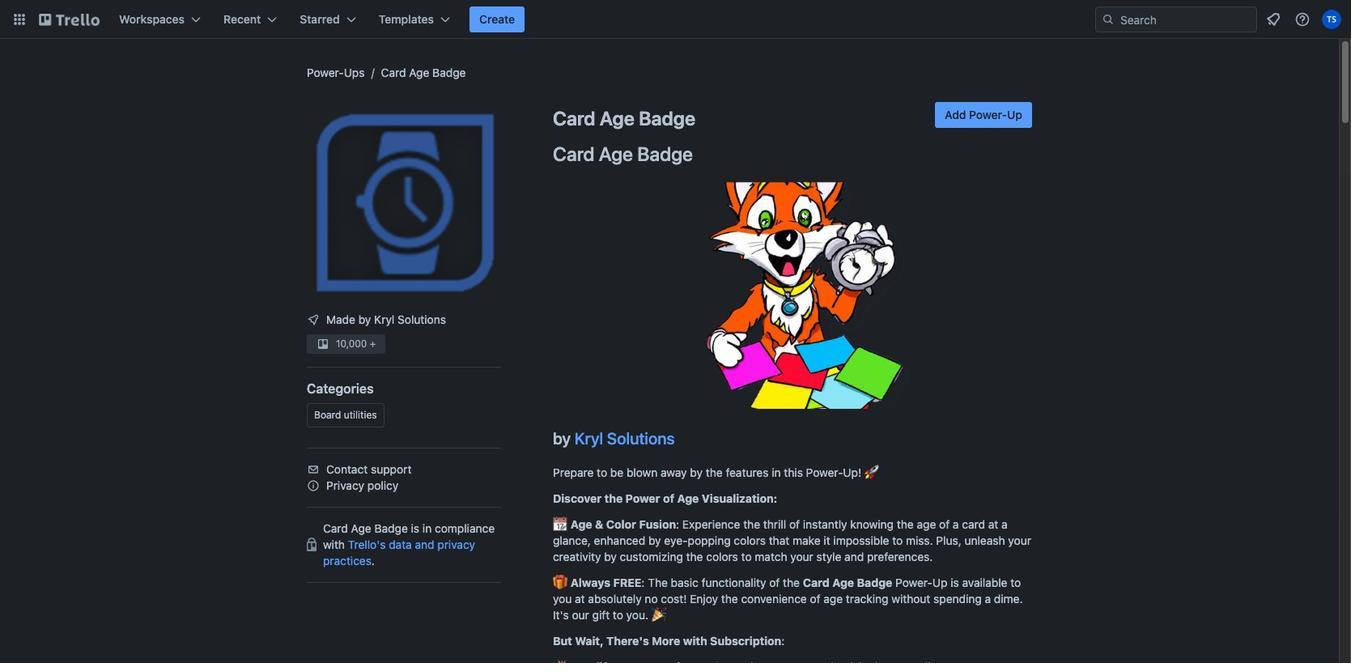 Task type: locate. For each thing, give the bounding box(es) containing it.
10,000 +
[[336, 337, 376, 349]]

spending
[[934, 592, 982, 606]]

age left tracking
[[824, 592, 843, 606]]

0 horizontal spatial up
[[933, 576, 948, 590]]

power- inside button
[[969, 108, 1007, 121]]

the up convenience
[[783, 576, 800, 590]]

colors up match
[[734, 534, 766, 547]]

color
[[606, 518, 636, 531]]

up up spending
[[933, 576, 948, 590]]

tara schultz (taraschultz7) image
[[1322, 10, 1341, 29]]

1 horizontal spatial your
[[1008, 534, 1031, 547]]

discover the power of age visualization:
[[553, 492, 777, 505]]

board utilities link
[[307, 403, 384, 427]]

0 vertical spatial is
[[411, 521, 419, 535]]

and right data
[[415, 537, 434, 551]]

0 notifications image
[[1264, 10, 1283, 29]]

power- up the without
[[896, 576, 933, 590]]

1 horizontal spatial at
[[988, 518, 998, 531]]

1 horizontal spatial and
[[845, 550, 864, 564]]

1 vertical spatial at
[[575, 592, 585, 606]]

power-ups link
[[307, 66, 365, 79]]

back to home image
[[39, 6, 100, 32]]

gift
[[592, 608, 610, 622]]

templates button
[[369, 6, 460, 32]]

1 vertical spatial is
[[951, 576, 959, 590]]

kryl up +
[[374, 312, 395, 326]]

our
[[572, 608, 589, 622]]

: down power-up is available to you at absolutely no cost! enjoy the convenience of age tracking without spending a dime. it's our gift to you. 🎉
[[781, 634, 785, 648]]

solutions
[[398, 312, 446, 326], [607, 429, 675, 448]]

0 horizontal spatial age
[[824, 592, 843, 606]]

of right convenience
[[810, 592, 821, 606]]

1 vertical spatial up
[[933, 576, 948, 590]]

1 horizontal spatial a
[[985, 592, 991, 606]]

always
[[571, 576, 610, 590]]

thrill
[[763, 518, 786, 531]]

1 horizontal spatial age
[[917, 518, 936, 531]]

age up miss. at right
[[917, 518, 936, 531]]

of right thrill
[[789, 518, 800, 531]]

at inside power-up is available to you at absolutely no cost! enjoy the convenience of age tracking without spending a dime. it's our gift to you. 🎉
[[575, 592, 585, 606]]

but
[[553, 634, 572, 648]]

1 vertical spatial in
[[423, 521, 432, 535]]

is up spending
[[951, 576, 959, 590]]

by down enhanced
[[604, 550, 617, 564]]

and down impossible at the right bottom of page
[[845, 550, 864, 564]]

up inside add power-up button
[[1007, 108, 1023, 121]]

age inside : experience the thrill of instantly knowing the age of a card at a glance, enhanced by eye-popping colors that make it impossible to miss. plus, unleash your creativity by customizing the colors to match your style and preferences.
[[917, 518, 936, 531]]

of inside power-up is available to you at absolutely no cost! enjoy the convenience of age tracking without spending a dime. it's our gift to you. 🎉
[[810, 592, 821, 606]]

0 horizontal spatial :
[[642, 576, 645, 590]]

the down functionality
[[721, 592, 738, 606]]

1 horizontal spatial with
[[683, 634, 707, 648]]

the up miss. at right
[[897, 518, 914, 531]]

up!
[[843, 466, 862, 479]]

0 vertical spatial at
[[988, 518, 998, 531]]

1 horizontal spatial up
[[1007, 108, 1023, 121]]

power- right this
[[806, 466, 843, 479]]

contact
[[326, 462, 368, 476]]

1 horizontal spatial kryl
[[575, 429, 603, 448]]

1 horizontal spatial is
[[951, 576, 959, 590]]

0 horizontal spatial your
[[790, 550, 814, 564]]

make
[[793, 534, 821, 547]]

0 vertical spatial kryl
[[374, 312, 395, 326]]

power-ups
[[307, 66, 365, 79]]

and inside trello's data and privacy practices
[[415, 537, 434, 551]]

2 horizontal spatial a
[[1001, 518, 1008, 531]]

is up data
[[411, 521, 419, 535]]

up inside power-up is available to you at absolutely no cost! enjoy the convenience of age tracking without spending a dime. it's our gift to you. 🎉
[[933, 576, 948, 590]]

🎁 always free : the basic functionality of the card age badge
[[553, 576, 892, 590]]

starred button
[[290, 6, 366, 32]]

1 vertical spatial card age badge
[[553, 107, 696, 130]]

unleash
[[965, 534, 1005, 547]]

ups
[[344, 66, 365, 79]]

: left the
[[642, 576, 645, 590]]

with
[[323, 537, 345, 551], [683, 634, 707, 648]]

up
[[1007, 108, 1023, 121], [933, 576, 948, 590]]

but wait, there's more with subscription :
[[553, 634, 785, 648]]

: up eye-
[[676, 518, 679, 531]]

1 vertical spatial age
[[824, 592, 843, 606]]

card age badge
[[381, 66, 466, 79], [553, 107, 696, 130], [553, 142, 693, 165]]

this
[[784, 466, 803, 479]]

2 vertical spatial card age badge
[[553, 142, 693, 165]]

and
[[415, 537, 434, 551], [845, 550, 864, 564]]

10,000
[[336, 337, 367, 349]]

your down make in the bottom of the page
[[790, 550, 814, 564]]

0 vertical spatial up
[[1007, 108, 1023, 121]]

at inside : experience the thrill of instantly knowing the age of a card at a glance, enhanced by eye-popping colors that make it impossible to miss. plus, unleash your creativity by customizing the colors to match your style and preferences.
[[988, 518, 998, 531]]

0 horizontal spatial in
[[423, 521, 432, 535]]

0 horizontal spatial at
[[575, 592, 585, 606]]

0 horizontal spatial is
[[411, 521, 419, 535]]

1 vertical spatial your
[[790, 550, 814, 564]]

is inside card age badge is in compliance with
[[411, 521, 419, 535]]

by right made
[[358, 312, 371, 326]]

is
[[411, 521, 419, 535], [951, 576, 959, 590]]

0 horizontal spatial solutions
[[398, 312, 446, 326]]

1 horizontal spatial solutions
[[607, 429, 675, 448]]

colors down popping
[[706, 550, 738, 564]]

power-
[[307, 66, 344, 79], [969, 108, 1007, 121], [806, 466, 843, 479], [896, 576, 933, 590]]

0 horizontal spatial and
[[415, 537, 434, 551]]

by right the away
[[690, 466, 703, 479]]

the
[[706, 466, 723, 479], [604, 492, 623, 505], [743, 518, 760, 531], [897, 518, 914, 531], [686, 550, 703, 564], [783, 576, 800, 590], [721, 592, 738, 606]]

&
[[595, 518, 603, 531]]

0 vertical spatial age
[[917, 518, 936, 531]]

your
[[1008, 534, 1031, 547], [790, 550, 814, 564]]

a up plus,
[[953, 518, 959, 531]]

a down available
[[985, 592, 991, 606]]

0 vertical spatial :
[[676, 518, 679, 531]]

badge
[[432, 66, 466, 79], [639, 107, 696, 130], [637, 142, 693, 165], [374, 521, 408, 535], [857, 576, 892, 590]]

of up plus,
[[939, 518, 950, 531]]

0 horizontal spatial with
[[323, 537, 345, 551]]

a up unleash
[[1001, 518, 1008, 531]]

: experience the thrill of instantly knowing the age of a card at a glance, enhanced by eye-popping colors that make it impossible to miss. plus, unleash your creativity by customizing the colors to match your style and preferences.
[[553, 518, 1031, 564]]

you.
[[626, 608, 648, 622]]

1 vertical spatial with
[[683, 634, 707, 648]]

1 vertical spatial :
[[642, 576, 645, 590]]

with up practices
[[323, 537, 345, 551]]

of right power
[[663, 492, 674, 505]]

the
[[648, 576, 668, 590]]

there's
[[607, 634, 649, 648]]

create
[[479, 12, 515, 26]]

in left this
[[772, 466, 781, 479]]

to left be
[[597, 466, 607, 479]]

0 vertical spatial in
[[772, 466, 781, 479]]

search image
[[1102, 13, 1115, 26]]

create button
[[470, 6, 525, 32]]

card age badge link
[[381, 66, 466, 79]]

kryl up prepare
[[575, 429, 603, 448]]

knowing
[[850, 518, 894, 531]]

at
[[988, 518, 998, 531], [575, 592, 585, 606]]

basic
[[671, 576, 699, 590]]

the left features on the right bottom of the page
[[706, 466, 723, 479]]

power- right 'add'
[[969, 108, 1007, 121]]

made by kryl solutions
[[326, 312, 446, 326]]

2 horizontal spatial :
[[781, 634, 785, 648]]

instantly
[[803, 518, 847, 531]]

:
[[676, 518, 679, 531], [642, 576, 645, 590], [781, 634, 785, 648]]

kryl solutions link
[[575, 429, 675, 448]]

primary element
[[0, 0, 1351, 39]]

1 vertical spatial kryl
[[575, 429, 603, 448]]

0 vertical spatial with
[[323, 537, 345, 551]]

1 horizontal spatial :
[[676, 518, 679, 531]]

power- down starred dropdown button
[[307, 66, 344, 79]]

to down absolutely
[[613, 608, 623, 622]]

up right 'add'
[[1007, 108, 1023, 121]]

in
[[772, 466, 781, 479], [423, 521, 432, 535]]

experience
[[682, 518, 740, 531]]

be
[[610, 466, 624, 479]]

1 vertical spatial colors
[[706, 550, 738, 564]]

at up unleash
[[988, 518, 998, 531]]

in up trello's data and privacy practices
[[423, 521, 432, 535]]

by up prepare
[[553, 429, 571, 448]]

in inside card age badge is in compliance with
[[423, 521, 432, 535]]

free
[[613, 576, 642, 590]]

to
[[597, 466, 607, 479], [892, 534, 903, 547], [741, 550, 752, 564], [1011, 576, 1021, 590], [613, 608, 623, 622]]

it's
[[553, 608, 569, 622]]

🎉
[[652, 608, 666, 622]]

more
[[652, 634, 680, 648]]

visualization:
[[702, 492, 777, 505]]

power-up is available to you at absolutely no cost! enjoy the convenience of age tracking without spending a dime. it's our gift to you. 🎉
[[553, 576, 1023, 622]]

at up our at the left of page
[[575, 592, 585, 606]]

privacy policy link
[[326, 477, 399, 494]]

age inside card age badge is in compliance with
[[351, 521, 371, 535]]

your right unleash
[[1008, 534, 1031, 547]]

by
[[358, 312, 371, 326], [553, 429, 571, 448], [690, 466, 703, 479], [648, 534, 661, 547], [604, 550, 617, 564]]

with right more
[[683, 634, 707, 648]]

prepare to be blown away by the features in this power-up! 🚀
[[553, 466, 879, 479]]



Task type: describe. For each thing, give the bounding box(es) containing it.
no
[[645, 592, 658, 606]]

glance,
[[553, 534, 591, 547]]

recent
[[223, 12, 261, 26]]

match
[[755, 550, 787, 564]]

data
[[389, 537, 412, 551]]

add
[[945, 108, 966, 121]]

preferences.
[[867, 550, 933, 564]]

miss.
[[906, 534, 933, 547]]

contact support link
[[326, 461, 412, 477]]

card age badge is in compliance with
[[323, 521, 495, 551]]

templates
[[379, 12, 434, 26]]

plus,
[[936, 534, 962, 547]]

+
[[370, 337, 376, 349]]

that
[[769, 534, 790, 547]]

the down popping
[[686, 550, 703, 564]]

enhanced
[[594, 534, 645, 547]]

to left match
[[741, 550, 752, 564]]

by down 'fusion'
[[648, 534, 661, 547]]

open information menu image
[[1295, 11, 1311, 28]]

workspaces
[[119, 12, 185, 26]]

policy
[[367, 478, 399, 492]]

trello's data and privacy practices link
[[323, 537, 475, 567]]

board utilities
[[314, 409, 377, 421]]

0 vertical spatial your
[[1008, 534, 1031, 547]]

2 vertical spatial :
[[781, 634, 785, 648]]

dime.
[[994, 592, 1023, 606]]

by kryl solutions
[[553, 429, 675, 448]]

popping
[[688, 534, 731, 547]]

you
[[553, 592, 572, 606]]

a inside power-up is available to you at absolutely no cost! enjoy the convenience of age tracking without spending a dime. it's our gift to you. 🎉
[[985, 592, 991, 606]]

0 horizontal spatial a
[[953, 518, 959, 531]]

compliance
[[435, 521, 495, 535]]

workspaces button
[[109, 6, 211, 32]]

recent button
[[214, 6, 287, 32]]

contact support
[[326, 462, 412, 476]]

📆 age & color fusion
[[553, 518, 676, 531]]

functionality
[[702, 576, 766, 590]]

Search field
[[1115, 7, 1256, 32]]

📆
[[553, 518, 568, 531]]

it
[[824, 534, 830, 547]]

0 vertical spatial colors
[[734, 534, 766, 547]]

wait,
[[575, 634, 604, 648]]

features
[[726, 466, 769, 479]]

board
[[314, 409, 341, 421]]

subscription
[[710, 634, 781, 648]]

support
[[371, 462, 412, 476]]

made
[[326, 312, 355, 326]]

age inside power-up is available to you at absolutely no cost! enjoy the convenience of age tracking without spending a dime. it's our gift to you. 🎉
[[824, 592, 843, 606]]

utilities
[[344, 409, 377, 421]]

customizing
[[620, 550, 683, 564]]

card
[[962, 518, 985, 531]]

fusion
[[639, 518, 676, 531]]

impossible
[[833, 534, 889, 547]]

discover
[[553, 492, 602, 505]]

of up convenience
[[769, 576, 780, 590]]

blown
[[627, 466, 658, 479]]

add power-up link
[[935, 102, 1032, 142]]

🎁
[[553, 576, 568, 590]]

to up preferences.
[[892, 534, 903, 547]]

starred
[[300, 12, 340, 26]]

tracking
[[846, 592, 889, 606]]

practices
[[323, 553, 372, 567]]

cost!
[[661, 592, 687, 606]]

creativity
[[553, 550, 601, 564]]

eye-
[[664, 534, 688, 547]]

convenience
[[741, 592, 807, 606]]

card inside card age badge is in compliance with
[[323, 521, 348, 535]]

with inside card age badge is in compliance with
[[323, 537, 345, 551]]

privacy
[[437, 537, 475, 551]]

categories
[[307, 381, 374, 396]]

is inside power-up is available to you at absolutely no cost! enjoy the convenience of age tracking without spending a dime. it's our gift to you. 🎉
[[951, 576, 959, 590]]

0 vertical spatial card age badge
[[381, 66, 466, 79]]

power- inside power-up is available to you at absolutely no cost! enjoy the convenience of age tracking without spending a dime. it's our gift to you. 🎉
[[896, 576, 933, 590]]

add power-up
[[945, 108, 1023, 121]]

0 horizontal spatial kryl
[[374, 312, 395, 326]]

🚀
[[865, 466, 879, 479]]

trello's data and privacy practices
[[323, 537, 475, 567]]

enjoy
[[690, 592, 718, 606]]

prepare
[[553, 466, 594, 479]]

add power-up button
[[935, 102, 1032, 128]]

.
[[372, 553, 375, 567]]

available
[[962, 576, 1008, 590]]

0 vertical spatial solutions
[[398, 312, 446, 326]]

style
[[817, 550, 841, 564]]

1 horizontal spatial in
[[772, 466, 781, 479]]

1 vertical spatial solutions
[[607, 429, 675, 448]]

and inside : experience the thrill of instantly knowing the age of a card at a glance, enhanced by eye-popping colors that make it impossible to miss. plus, unleash your creativity by customizing the colors to match your style and preferences.
[[845, 550, 864, 564]]

privacy
[[326, 478, 364, 492]]

trello's
[[348, 537, 386, 551]]

badge inside card age badge is in compliance with
[[374, 521, 408, 535]]

the left thrill
[[743, 518, 760, 531]]

the up the 📆 age & color fusion
[[604, 492, 623, 505]]

away
[[661, 466, 687, 479]]

: inside : experience the thrill of instantly knowing the age of a card at a glance, enhanced by eye-popping colors that make it impossible to miss. plus, unleash your creativity by customizing the colors to match your style and preferences.
[[676, 518, 679, 531]]

the inside power-up is available to you at absolutely no cost! enjoy the convenience of age tracking without spending a dime. it's our gift to you. 🎉
[[721, 592, 738, 606]]

banner image
[[553, 181, 1032, 409]]

to up dime.
[[1011, 576, 1021, 590]]

power
[[626, 492, 660, 505]]



Task type: vqa. For each thing, say whether or not it's contained in the screenshot.
GREG ROBINSON (GREGROBINSON96) image
no



